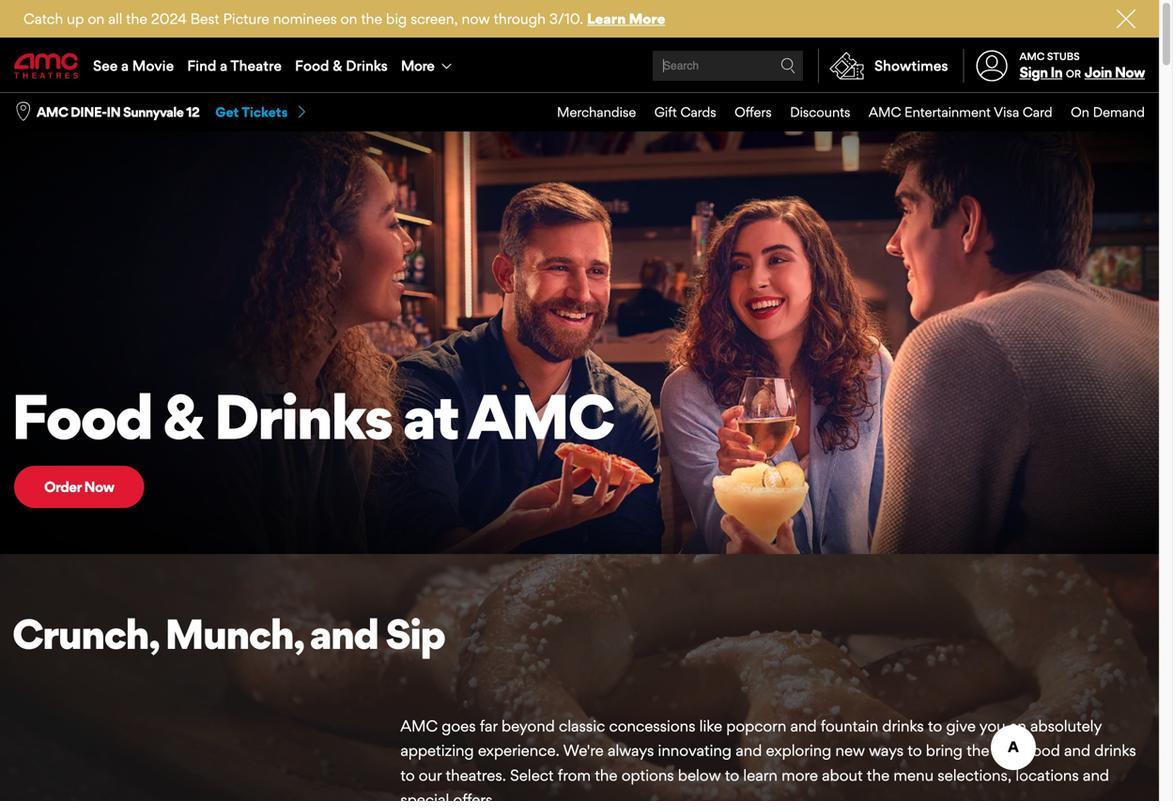 Task type: vqa. For each thing, say whether or not it's contained in the screenshot.
Showtimes "image"
yes



Task type: locate. For each thing, give the bounding box(es) containing it.
and left sip
[[310, 609, 378, 659]]

2 a from the left
[[220, 57, 228, 74]]

amc left dine-
[[37, 104, 68, 120]]

menu down 'showtimes' image
[[539, 93, 1145, 131]]

see
[[93, 57, 118, 74]]

entertainment
[[905, 104, 991, 120]]

sign in button
[[1020, 64, 1063, 81]]

0 horizontal spatial more
[[401, 57, 434, 74]]

get
[[215, 104, 239, 120]]

dialog
[[0, 0, 1173, 801]]

&
[[333, 57, 342, 74]]

1 vertical spatial more
[[401, 57, 434, 74]]

learn
[[743, 766, 778, 785]]

and down absolutely
[[1064, 741, 1091, 760]]

amc inside amc goes far beyond classic concessions like popcorn and fountain drinks to give you an absolutely appetizing experience. we're always innovating and exploring new ways to bring the best food and drinks to our theatres. select from the options below to learn more about the menu selections, locations and special offers.
[[401, 717, 438, 735]]

1 horizontal spatial drinks
[[1095, 741, 1137, 760]]

on demand
[[1071, 104, 1145, 120]]

1 on from the left
[[88, 10, 105, 27]]

more
[[629, 10, 666, 27], [401, 57, 434, 74]]

amc inside amc dine-in sunnyvale 12 button
[[37, 104, 68, 120]]

all
[[108, 10, 122, 27]]

from
[[558, 766, 591, 785]]

goes
[[442, 717, 476, 735]]

get tickets link
[[215, 103, 309, 121]]

catch
[[23, 10, 63, 27]]

beyond
[[502, 717, 555, 735]]

or
[[1066, 68, 1081, 80]]

the right from
[[595, 766, 618, 785]]

stubs
[[1047, 50, 1080, 62]]

menu
[[0, 39, 1159, 92], [539, 93, 1145, 131]]

exploring
[[766, 741, 832, 760]]

0 vertical spatial now
[[1115, 64, 1145, 81]]

amc down 'showtimes' link
[[869, 104, 901, 120]]

join
[[1085, 64, 1112, 81]]

the down ways
[[867, 766, 890, 785]]

fountain
[[821, 717, 879, 735]]

order now
[[44, 478, 114, 495]]

big
[[386, 10, 407, 27]]

more inside "button"
[[401, 57, 434, 74]]

gift cards
[[655, 104, 716, 120]]

tickets
[[242, 104, 288, 120]]

picture
[[223, 10, 269, 27]]

menu up merchandise link at top
[[0, 39, 1159, 92]]

now right join on the top right
[[1115, 64, 1145, 81]]

we're
[[563, 741, 604, 760]]

now right order
[[84, 478, 114, 495]]

our
[[419, 766, 442, 785]]

and right locations
[[1083, 766, 1110, 785]]

in
[[107, 104, 121, 120]]

visa
[[994, 104, 1020, 120]]

user profile image
[[966, 50, 1019, 81]]

a right find
[[220, 57, 228, 74]]

in
[[1051, 64, 1063, 81]]

now inside "amc stubs sign in or join now"
[[1115, 64, 1145, 81]]

amc inside "amc stubs sign in or join now"
[[1020, 50, 1045, 62]]

amc for amc goes far beyond classic concessions like popcorn and fountain drinks to give you an absolutely appetizing experience. we're always innovating and exploring new ways to bring the best food and drinks to our theatres. select from the options below to learn more about the menu selections, locations and special offers.
[[401, 717, 438, 735]]

order
[[44, 478, 81, 495]]

and
[[310, 609, 378, 659], [791, 717, 817, 735], [736, 741, 762, 760], [1064, 741, 1091, 760], [1083, 766, 1110, 785]]

2024
[[151, 10, 187, 27]]

1 vertical spatial now
[[84, 478, 114, 495]]

1 horizontal spatial now
[[1115, 64, 1145, 81]]

0 horizontal spatial a
[[121, 57, 129, 74]]

amc up sign
[[1020, 50, 1045, 62]]

1 a from the left
[[121, 57, 129, 74]]

ways
[[869, 741, 904, 760]]

sunnyvale
[[123, 104, 184, 120]]

0 horizontal spatial on
[[88, 10, 105, 27]]

innovating
[[658, 741, 732, 760]]

find
[[187, 57, 217, 74]]

amc entertainment visa card
[[869, 104, 1053, 120]]

dine-
[[71, 104, 107, 120]]

a
[[121, 57, 129, 74], [220, 57, 228, 74]]

movie
[[132, 57, 174, 74]]

and up exploring
[[791, 717, 817, 735]]

always
[[608, 741, 654, 760]]

0 vertical spatial drinks
[[883, 717, 924, 735]]

showtimes image
[[819, 49, 875, 83]]

1 vertical spatial menu
[[539, 93, 1145, 131]]

sip
[[385, 609, 445, 659]]

on left all
[[88, 10, 105, 27]]

options
[[622, 766, 674, 785]]

find a theatre
[[187, 57, 282, 74]]

1 horizontal spatial more
[[629, 10, 666, 27]]

drinks down absolutely
[[1095, 741, 1137, 760]]

the right all
[[126, 10, 147, 27]]

drinks up ways
[[883, 717, 924, 735]]

concessions
[[609, 717, 696, 735]]

nominees
[[273, 10, 337, 27]]

1 horizontal spatial on
[[341, 10, 357, 27]]

amc inside amc entertainment visa card link
[[869, 104, 901, 120]]

about
[[822, 766, 863, 785]]

0 vertical spatial menu
[[0, 39, 1159, 92]]

amc logo image
[[14, 53, 80, 79], [14, 53, 80, 79]]

appetizing
[[401, 741, 474, 760]]

best
[[994, 741, 1024, 760]]

12
[[186, 104, 199, 120]]

offers.
[[453, 791, 497, 801]]

search the AMC website text field
[[661, 59, 781, 73]]

and down the popcorn at the right of page
[[736, 741, 762, 760]]

on right nominees
[[341, 10, 357, 27]]

1 horizontal spatial a
[[220, 57, 228, 74]]

drinks
[[883, 717, 924, 735], [1095, 741, 1137, 760]]

the
[[126, 10, 147, 27], [361, 10, 382, 27], [967, 741, 990, 760], [595, 766, 618, 785], [867, 766, 890, 785]]

classic
[[559, 717, 605, 735]]

amc up appetizing
[[401, 717, 438, 735]]

crunch,
[[12, 609, 158, 659]]

a right "see"
[[121, 57, 129, 74]]

close this dialog image
[[1126, 744, 1145, 763]]

food
[[1028, 741, 1061, 760]]

on
[[88, 10, 105, 27], [341, 10, 357, 27]]

more down screen, in the left top of the page
[[401, 57, 434, 74]]

far
[[480, 717, 498, 735]]

offers link
[[716, 93, 772, 131]]

showtimes link
[[818, 49, 948, 83]]

more right learn
[[629, 10, 666, 27]]

amc stubs sign in or join now
[[1020, 50, 1145, 81]]

3/10.
[[550, 10, 584, 27]]



Task type: describe. For each thing, give the bounding box(es) containing it.
amc entertainment visa card link
[[851, 93, 1053, 131]]

amc dine-in sunnyvale 12 button
[[37, 103, 199, 121]]

card
[[1023, 104, 1053, 120]]

absolutely
[[1031, 717, 1102, 735]]

like
[[700, 717, 723, 735]]

more
[[782, 766, 818, 785]]

gift cards link
[[636, 93, 716, 131]]

discounts link
[[772, 93, 851, 131]]

offers
[[735, 104, 772, 120]]

0 horizontal spatial drinks
[[883, 717, 924, 735]]

order now link
[[14, 466, 144, 508]]

learn
[[587, 10, 626, 27]]

merchandise link
[[539, 93, 636, 131]]

menu
[[894, 766, 934, 785]]

theatre
[[231, 57, 282, 74]]

food
[[295, 57, 329, 74]]

amc for amc stubs sign in or join now
[[1020, 50, 1045, 62]]

select
[[510, 766, 554, 785]]

0 vertical spatial more
[[629, 10, 666, 27]]

theatres.
[[446, 766, 506, 785]]

the left 'big'
[[361, 10, 382, 27]]

an
[[1010, 717, 1027, 735]]

crunch, munch, and sip
[[12, 609, 445, 659]]

to left learn
[[725, 766, 739, 785]]

find a theatre link
[[181, 39, 288, 92]]

menu containing more
[[0, 39, 1159, 92]]

get tickets
[[215, 104, 288, 120]]

locations
[[1016, 766, 1079, 785]]

popcorn
[[726, 717, 787, 735]]

catch up on all the 2024 best picture nominees on the big screen, now through 3/10. learn more
[[23, 10, 666, 27]]

sign in or join amc stubs element
[[964, 39, 1145, 92]]

on demand link
[[1053, 93, 1145, 131]]

discounts
[[790, 104, 851, 120]]

demand
[[1093, 104, 1145, 120]]

amc dine-in sunnyvale 12
[[37, 104, 199, 120]]

see a movie
[[93, 57, 174, 74]]

cards
[[681, 104, 716, 120]]

on
[[1071, 104, 1090, 120]]

amc for amc entertainment visa card
[[869, 104, 901, 120]]

to left our
[[401, 766, 415, 785]]

the up selections,
[[967, 741, 990, 760]]

you
[[980, 717, 1006, 735]]

submit search icon image
[[781, 58, 796, 73]]

now
[[462, 10, 490, 27]]

bring
[[926, 741, 963, 760]]

a for movie
[[121, 57, 129, 74]]

amc goes far beyond classic concessions like popcorn and fountain drinks to give you an absolutely appetizing experience. we're always innovating and exploring new ways to bring the best food and drinks to our theatres. select from the options below to learn more about the menu selections, locations and special offers.
[[401, 717, 1137, 801]]

to left the give
[[928, 717, 943, 735]]

through
[[494, 10, 546, 27]]

sign
[[1020, 64, 1048, 81]]

special
[[401, 791, 449, 801]]

drinks
[[346, 57, 388, 74]]

new
[[836, 741, 865, 760]]

selections,
[[938, 766, 1012, 785]]

experience.
[[478, 741, 560, 760]]

below
[[678, 766, 721, 785]]

join now button
[[1085, 64, 1145, 81]]

showtimes
[[875, 57, 948, 74]]

amc for amc dine-in sunnyvale 12
[[37, 104, 68, 120]]

food & drinks at amc image
[[0, 131, 1159, 554]]

more button
[[394, 39, 463, 92]]

learn more link
[[587, 10, 666, 27]]

to up menu
[[908, 741, 922, 760]]

a for theatre
[[220, 57, 228, 74]]

food & drinks
[[295, 57, 388, 74]]

2 on from the left
[[341, 10, 357, 27]]

give
[[947, 717, 976, 735]]

see a movie link
[[86, 39, 181, 92]]

1 vertical spatial drinks
[[1095, 741, 1137, 760]]

up
[[67, 10, 84, 27]]

screen,
[[411, 10, 458, 27]]

food & drinks link
[[288, 39, 394, 92]]

best
[[190, 10, 219, 27]]

munch,
[[165, 609, 302, 659]]

gift
[[655, 104, 677, 120]]

merchandise
[[557, 104, 636, 120]]

0 horizontal spatial now
[[84, 478, 114, 495]]

menu containing merchandise
[[539, 93, 1145, 131]]



